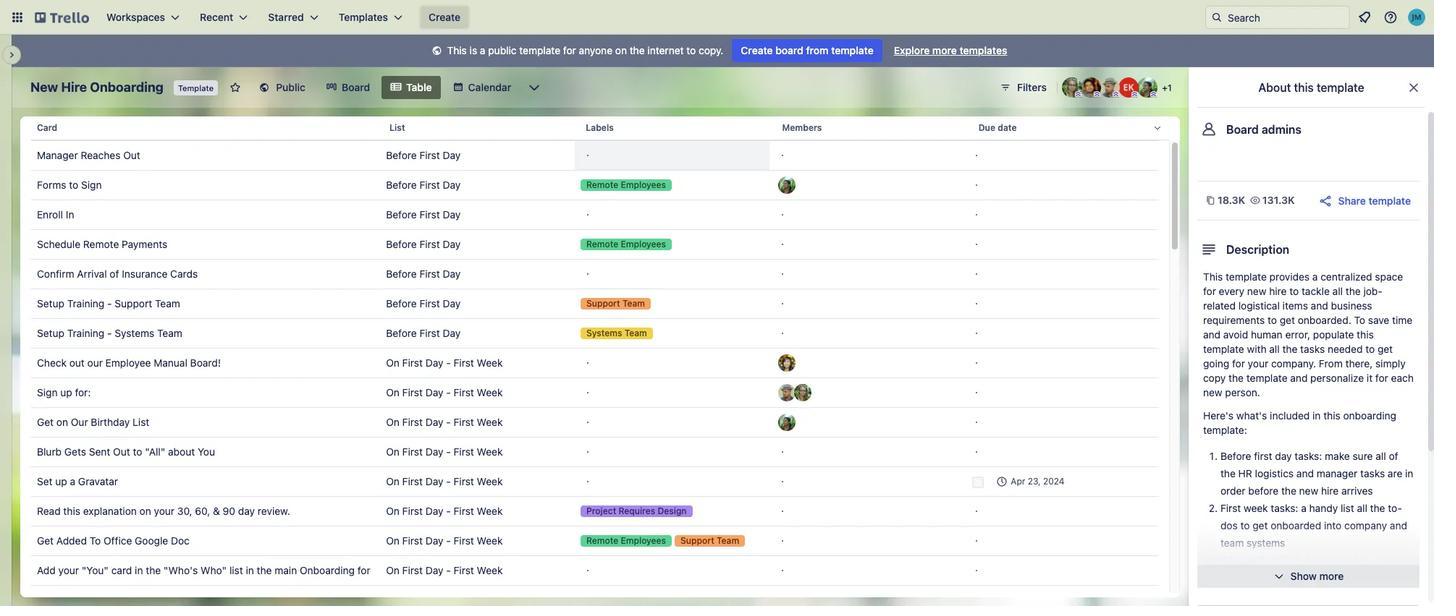 Task type: vqa. For each thing, say whether or not it's contained in the screenshot.


Task type: describe. For each thing, give the bounding box(es) containing it.
is
[[470, 44, 477, 56]]

week for list
[[477, 416, 503, 429]]

week for manual
[[477, 357, 503, 369]]

check
[[37, 357, 67, 369]]

amy freiderson (amyfreiderson) image
[[1062, 77, 1082, 98]]

to inside this template provides a centralized space for every new hire to tackle all the job- related logistical items and business requirements to get onboarded. to save time and avoid human error, populate this template with all the tasks needed to get going for your company. from there, simply copy the template and personalize it for each new person.
[[1354, 314, 1366, 327]]

row containing manager reaches out
[[31, 140, 1158, 171]]

for right it
[[1376, 372, 1389, 384]]

board link
[[317, 76, 379, 99]]

manager
[[1317, 468, 1358, 480]]

design
[[658, 506, 687, 517]]

company
[[1345, 520, 1387, 532]]

on for manual
[[386, 357, 400, 369]]

+ 1
[[1162, 83, 1172, 93]]

key
[[1383, 572, 1400, 584]]

this right about
[[1294, 81, 1314, 94]]

90
[[223, 505, 235, 518]]

to left copy.
[[687, 44, 696, 56]]

new inside row
[[373, 565, 394, 577]]

and down the list: in the bottom of the page
[[1277, 572, 1294, 584]]

set up a gravatar link
[[37, 468, 374, 497]]

create board from template
[[741, 44, 874, 56]]

on first day - first week for google
[[386, 535, 503, 547]]

back to home image
[[35, 6, 89, 29]]

reaches
[[81, 149, 121, 161]]

before for confirm arrival of insurance cards
[[386, 268, 417, 280]]

share
[[1338, 194, 1366, 207]]

payments
[[122, 238, 167, 251]]

this member is an admin of this workspace. image for ellie kulick (elliekulick2) image
[[1132, 91, 1138, 98]]

to up items
[[1290, 285, 1299, 298]]

each
[[1391, 372, 1414, 384]]

manual
[[154, 357, 187, 369]]

onboarded
[[1271, 520, 1322, 532]]

for right going
[[1232, 358, 1245, 370]]

"all"
[[145, 446, 165, 458]]

row containing get on our birthday list
[[31, 408, 1158, 438]]

before
[[1248, 485, 1279, 497]]

filters button
[[996, 76, 1051, 99]]

18.3k
[[1218, 194, 1245, 206]]

training for support
[[67, 298, 104, 310]]

out inside blurb gets sent out to "all" about you link
[[113, 446, 130, 458]]

before first day for forms to sign
[[386, 179, 461, 191]]

all down centralized
[[1333, 285, 1343, 298]]

day for blurb gets sent out to "all" about you
[[426, 446, 443, 458]]

who
[[1252, 555, 1274, 567]]

on first day - first week for manual
[[386, 357, 503, 369]]

color: orange, title: "support team" element inside support team button
[[581, 298, 651, 310]]

the left key on the right of page
[[1366, 572, 1381, 584]]

- for get added to office google doc
[[446, 535, 451, 547]]

items
[[1283, 300, 1308, 312]]

support for the bottommost color: orange, title: "support team" element
[[681, 536, 714, 547]]

setup training - support team
[[37, 298, 180, 310]]

forms to sign
[[37, 179, 102, 191]]

2 on from the top
[[386, 387, 400, 399]]

0 vertical spatial chris temperson (christemperson) image
[[1100, 77, 1120, 98]]

and right logistics
[[1297, 468, 1314, 480]]

new inside text field
[[30, 80, 58, 95]]

to inside before first day tasks: make sure all of the hr logistics and manager tasks are in order before the new hire arrives first week tasks: a handy list all the to- dos to get onboarded into company and team systems who's who list: help the newbie orient themselves and learn all about the key people they'll encounter at work
[[1241, 520, 1250, 532]]

encounter
[[1286, 589, 1334, 602]]

logistical
[[1239, 300, 1280, 312]]

on inside 'link'
[[56, 416, 68, 429]]

all right the learn
[[1323, 572, 1333, 584]]

at
[[1336, 589, 1346, 602]]

this inside here's what's included in this onboarding template:
[[1324, 410, 1341, 422]]

going
[[1203, 358, 1230, 370]]

hire
[[61, 80, 87, 95]]

5 on from the top
[[386, 476, 400, 488]]

onboarded.
[[1298, 314, 1352, 327]]

employees for schedule remote payments
[[621, 239, 666, 250]]

read this explanation on your 30, 60, & 90 day review.
[[37, 505, 290, 518]]

main
[[275, 565, 297, 577]]

this is a public template for anyone on the internet to copy.
[[447, 44, 724, 56]]

space
[[1375, 271, 1403, 283]]

board for board admins
[[1227, 123, 1259, 136]]

remote employees button for schedule remote payments
[[575, 230, 769, 259]]

first
[[1254, 450, 1273, 463]]

all up company
[[1357, 502, 1368, 515]]

- for check out our employee manual board!
[[446, 357, 451, 369]]

time
[[1392, 314, 1413, 327]]

day inside read this explanation on your 30, 60, & 90 day review. link
[[238, 505, 255, 518]]

card
[[37, 122, 57, 133]]

on for google
[[386, 535, 400, 547]]

populate
[[1313, 329, 1354, 341]]

0 vertical spatial sign
[[81, 179, 102, 191]]

the up person.
[[1229, 372, 1244, 384]]

this member is an admin of this workspace. image for andre gorte (andregorte) image
[[1094, 91, 1101, 98]]

list inside before first day tasks: make sure all of the hr logistics and manager tasks are in order before the new hire arrives first week tasks: a handy list all the to- dos to get onboarded into company and team systems who's who list: help the newbie orient themselves and learn all about the key people they'll encounter at work
[[1341, 502, 1354, 515]]

for inside row
[[357, 565, 370, 577]]

table containing manager reaches out
[[20, 111, 1180, 607]]

card
[[111, 565, 132, 577]]

support team button
[[575, 290, 769, 319]]

row containing add your "you" card in the "who's who" list in the main onboarding for new hires trello board
[[31, 556, 1158, 586]]

jeremy miller (jeremymiller198) image
[[1408, 9, 1426, 26]]

template up every
[[1226, 271, 1267, 283]]

this inside row
[[63, 505, 80, 518]]

get inside before first day tasks: make sure all of the hr logistics and manager tasks are in order before the new hire arrives first week tasks: a handy list all the to- dos to get onboarded into company and team systems who's who list: help the newbie orient themselves and learn all about the key people they'll encounter at work
[[1253, 520, 1268, 532]]

out inside manager reaches out link
[[123, 149, 140, 161]]

before for schedule remote payments
[[386, 238, 417, 251]]

onboarding inside row
[[300, 565, 355, 577]]

this member is an admin of this workspace. image for the topmost priscilla parjet (priscillaparjet) icon
[[1150, 91, 1157, 98]]

on first day - first week for to
[[386, 446, 503, 458]]

the left 'main'
[[257, 565, 272, 577]]

get added to office google doc link
[[37, 527, 374, 556]]

create for create
[[429, 11, 461, 23]]

new inside before first day tasks: make sure all of the hr logistics and manager tasks are in order before the new hire arrives first week tasks: a handy list all the to- dos to get onboarded into company and team systems who's who list: help the newbie orient themselves and learn all about the key people they'll encounter at work
[[1299, 485, 1319, 497]]

calendar
[[468, 81, 511, 93]]

to right forms
[[69, 179, 78, 191]]

day for confirm arrival of insurance cards
[[443, 268, 461, 280]]

review.
[[258, 505, 290, 518]]

1 vertical spatial color: orange, title: "support team" element
[[675, 536, 745, 547]]

"you"
[[82, 565, 109, 577]]

on for list
[[386, 416, 400, 429]]

add
[[37, 565, 56, 577]]

2 vertical spatial on
[[139, 505, 151, 518]]

2 horizontal spatial on
[[615, 44, 627, 56]]

the up show more
[[1319, 555, 1334, 567]]

onboarding
[[1343, 410, 1397, 422]]

related
[[1203, 300, 1236, 312]]

template up going
[[1203, 343, 1244, 356]]

0 notifications image
[[1356, 9, 1373, 26]]

in right card
[[135, 565, 143, 577]]

hr
[[1239, 468, 1253, 480]]

row containing blurb gets sent out to "all" about you
[[31, 437, 1158, 468]]

- for set up a gravatar
[[446, 476, 451, 488]]

0 horizontal spatial support
[[115, 298, 152, 310]]

0 horizontal spatial systems
[[115, 327, 154, 340]]

0 vertical spatial tasks:
[[1295, 450, 1322, 463]]

table link
[[382, 76, 441, 99]]

131.3k
[[1263, 194, 1295, 206]]

in left 'main'
[[246, 565, 254, 577]]

30,
[[177, 505, 192, 518]]

confirm
[[37, 268, 74, 280]]

share template button
[[1318, 193, 1411, 209]]

table
[[406, 81, 432, 93]]

help
[[1296, 555, 1316, 567]]

create for create board from template
[[741, 44, 773, 56]]

1 vertical spatial list
[[230, 565, 243, 577]]

primary element
[[0, 0, 1434, 35]]

1
[[1168, 83, 1172, 93]]

all right sure
[[1376, 450, 1386, 463]]

0 vertical spatial priscilla parjet (priscillaparjet) image
[[1137, 77, 1158, 98]]

before first day for schedule remote payments
[[386, 238, 461, 251]]

1 horizontal spatial new
[[1247, 285, 1267, 298]]

apr 23, 2024
[[1011, 476, 1065, 487]]

team down 'cards'
[[155, 298, 180, 310]]

1 vertical spatial support team
[[681, 536, 739, 547]]

internet
[[648, 44, 684, 56]]

day inside before first day tasks: make sure all of the hr logistics and manager tasks are in order before the new hire arrives first week tasks: a handy list all the to- dos to get onboarded into company and team systems who's who list: help the newbie orient themselves and learn all about the key people they'll encounter at work
[[1275, 450, 1292, 463]]

the up business
[[1346, 285, 1361, 298]]

the up company.
[[1283, 343, 1298, 356]]

employees for get added to office google doc
[[621, 536, 666, 547]]

out
[[69, 357, 85, 369]]

insurance
[[122, 268, 167, 280]]

0 horizontal spatial priscilla parjet (priscillaparjet) image
[[778, 414, 795, 432]]

every
[[1219, 285, 1245, 298]]

remote employees for schedule remote payments
[[586, 239, 666, 250]]

for left anyone
[[563, 44, 576, 56]]

board
[[776, 44, 804, 56]]

recent button
[[191, 6, 257, 29]]

day for get on our birthday list
[[426, 416, 443, 429]]

the left hr
[[1221, 468, 1236, 480]]

due
[[979, 122, 996, 133]]

requires
[[619, 506, 655, 517]]

on for your
[[386, 505, 400, 518]]

before first day for enroll in
[[386, 209, 461, 221]]

ellie kulick (elliekulick2) image
[[1119, 77, 1139, 98]]

due date button
[[973, 111, 1169, 146]]

for:
[[75, 387, 91, 399]]

day for manager reaches out
[[443, 149, 461, 161]]

customize views image
[[527, 80, 542, 95]]

remote employees button for forms to sign
[[575, 171, 769, 200]]

on first day - first week for in
[[386, 565, 503, 577]]

the left internet
[[630, 44, 645, 56]]

all down human at the bottom right of the page
[[1269, 343, 1280, 356]]

the left to- in the right bottom of the page
[[1370, 502, 1385, 515]]

on for in
[[386, 565, 400, 577]]

templates
[[960, 44, 1007, 56]]

about inside before first day tasks: make sure all of the hr logistics and manager tasks are in order before the new hire arrives first week tasks: a handy list all the to- dos to get onboarded into company and team systems who's who list: help the newbie orient themselves and learn all about the key people they'll encounter at work
[[1336, 572, 1363, 584]]

0 horizontal spatial sign
[[37, 387, 58, 399]]

error,
[[1285, 329, 1311, 341]]

0 horizontal spatial new
[[1203, 387, 1223, 399]]

hire inside this template provides a centralized space for every new hire to tackle all the job- related logistical items and business requirements to get onboarded. to save time and avoid human error, populate this template with all the tasks needed to get going for your company. from there, simply copy the template and personalize it for each new person.
[[1269, 285, 1287, 298]]

simply
[[1376, 358, 1406, 370]]

you
[[198, 446, 215, 458]]

amy freiderson (amyfreiderson) image
[[794, 384, 811, 402]]

it
[[1367, 372, 1373, 384]]

our
[[87, 357, 103, 369]]

public button
[[250, 76, 314, 99]]

day for setup training - support team
[[443, 298, 461, 310]]

create button
[[420, 6, 469, 29]]

support for color: orange, title: "support team" element within the support team button
[[586, 298, 620, 309]]

remote employees for get added to office google doc
[[586, 536, 666, 547]]

schedule remote payments
[[37, 238, 167, 251]]

template up person.
[[1247, 372, 1288, 384]]

up for a
[[55, 476, 67, 488]]

to inside row
[[90, 535, 101, 547]]

project requires design button
[[575, 497, 769, 526]]

row containing setup training - support team
[[31, 289, 1158, 319]]

confirm arrival of insurance cards link
[[37, 260, 374, 289]]

enroll in
[[37, 209, 74, 221]]

template inside button
[[1369, 194, 1411, 207]]

before for enroll in
[[386, 209, 417, 221]]

show more button
[[1198, 565, 1420, 589]]

search image
[[1211, 12, 1223, 23]]

list:
[[1277, 555, 1293, 567]]

hire inside before first day tasks: make sure all of the hr logistics and manager tasks are in order before the new hire arrives first week tasks: a handy list all the to- dos to get onboarded into company and team systems who's who list: help the newbie orient themselves and learn all about the key people they'll encounter at work
[[1321, 485, 1339, 497]]

on first day - first week for your
[[386, 505, 503, 518]]

board admins
[[1227, 123, 1302, 136]]

requirements
[[1203, 314, 1265, 327]]

week for in
[[477, 565, 503, 577]]

team inside button
[[623, 298, 645, 309]]

team down the project requires design button
[[717, 536, 739, 547]]

team up manual
[[157, 327, 182, 340]]

template right the 'public'
[[519, 44, 560, 56]]

tackle
[[1302, 285, 1330, 298]]

color: purple, title: "project requires design" element
[[581, 506, 693, 518]]

calendar link
[[444, 76, 520, 99]]

1 horizontal spatial your
[[154, 505, 175, 518]]

for up related
[[1203, 285, 1216, 298]]

about inside row
[[168, 446, 195, 458]]

up for for:
[[60, 387, 72, 399]]

a inside this template provides a centralized space for every new hire to tackle all the job- related logistical items and business requirements to get onboarded. to save time and avoid human error, populate this template with all the tasks needed to get going for your company. from there, simply copy the template and personalize it for each new person.
[[1313, 271, 1318, 283]]

before first day for setup training - support team
[[386, 298, 461, 310]]



Task type: locate. For each thing, give the bounding box(es) containing it.
3 employees from the top
[[621, 536, 666, 547]]

support up systems team
[[586, 298, 620, 309]]

1 horizontal spatial support
[[586, 298, 620, 309]]

create left board
[[741, 44, 773, 56]]

6 row from the top
[[31, 259, 1158, 290]]

team up systems team
[[623, 298, 645, 309]]

newbie
[[1336, 555, 1370, 567]]

0 horizontal spatial this
[[447, 44, 467, 56]]

remote for schedule remote payments
[[586, 239, 618, 250]]

row containing enroll in
[[31, 200, 1158, 230]]

a inside before first day tasks: make sure all of the hr logistics and manager tasks are in order before the new hire arrives first week tasks: a handy list all the to- dos to get onboarded into company and team systems who's who list: help the newbie orient themselves and learn all about the key people they'll encounter at work
[[1301, 502, 1307, 515]]

- for add your "you" card in the "who's who" list in the main onboarding for new hires trello board
[[446, 565, 451, 577]]

2 setup from the top
[[37, 327, 64, 340]]

workspaces
[[106, 11, 165, 23]]

list right birthday
[[133, 416, 149, 429]]

order
[[1221, 485, 1246, 497]]

support team down the project requires design button
[[681, 536, 739, 547]]

starred
[[268, 11, 304, 23]]

to left "all"
[[133, 446, 142, 458]]

1 on from the top
[[386, 357, 400, 369]]

7 week from the top
[[477, 535, 503, 547]]

on for to
[[386, 446, 400, 458]]

week for google
[[477, 535, 503, 547]]

1 vertical spatial sign
[[37, 387, 58, 399]]

arrives
[[1342, 485, 1373, 497]]

of right arrival
[[110, 268, 119, 280]]

board inside 'link'
[[342, 81, 370, 93]]

color: orange, title: "support team" element
[[581, 298, 651, 310], [675, 536, 745, 547]]

sign down manager reaches out
[[81, 179, 102, 191]]

more for explore
[[932, 44, 957, 56]]

employees down labels button
[[621, 180, 666, 190]]

1 vertical spatial tasks:
[[1271, 502, 1299, 515]]

week for your
[[477, 505, 503, 518]]

support team inside support team button
[[586, 298, 645, 309]]

support down the project requires design button
[[681, 536, 714, 547]]

all
[[1333, 285, 1343, 298], [1269, 343, 1280, 356], [1376, 450, 1386, 463], [1357, 502, 1368, 515], [1323, 572, 1333, 584]]

blurb gets sent out to "all" about you
[[37, 446, 215, 458]]

color: green, title: "remote employees" element
[[581, 180, 672, 191], [581, 239, 672, 251], [581, 536, 672, 547]]

0 vertical spatial day
[[1275, 450, 1292, 463]]

day for set up a gravatar
[[426, 476, 443, 488]]

1 horizontal spatial priscilla parjet (priscillaparjet) image
[[1137, 77, 1158, 98]]

row containing confirm arrival of insurance cards
[[31, 259, 1158, 290]]

1 on first day - first week from the top
[[386, 357, 503, 369]]

show more
[[1291, 571, 1344, 583]]

day for forms to sign
[[443, 179, 461, 191]]

1 horizontal spatial to
[[1354, 314, 1366, 327]]

your right the add
[[58, 565, 79, 577]]

2 horizontal spatial board
[[1227, 123, 1259, 136]]

0 horizontal spatial on
[[56, 416, 68, 429]]

0 horizontal spatial day
[[238, 505, 255, 518]]

1 remote employees button from the top
[[575, 171, 769, 200]]

0 horizontal spatial this member is an admin of this workspace. image
[[1113, 91, 1119, 98]]

2 vertical spatial new
[[1299, 485, 1319, 497]]

this
[[1294, 81, 1314, 94], [1357, 329, 1374, 341], [1324, 410, 1341, 422], [63, 505, 80, 518]]

this member is an admin of this workspace. image right andre gorte (andregorte) image
[[1113, 91, 1119, 98]]

this for this is a public template for anyone on the internet to copy.
[[447, 44, 467, 56]]

there,
[[1346, 358, 1373, 370]]

1 horizontal spatial about
[[1336, 572, 1363, 584]]

0 vertical spatial setup
[[37, 298, 64, 310]]

the down logistics
[[1282, 485, 1297, 497]]

from
[[1319, 358, 1343, 370]]

0 vertical spatial training
[[67, 298, 104, 310]]

4 on from the top
[[386, 446, 400, 458]]

before for setup training - systems team
[[386, 327, 417, 340]]

day up logistics
[[1275, 450, 1292, 463]]

template right share
[[1369, 194, 1411, 207]]

1 vertical spatial to
[[90, 535, 101, 547]]

day right 90
[[238, 505, 255, 518]]

1 vertical spatial tasks
[[1361, 468, 1385, 480]]

3 remote employees from the top
[[586, 536, 666, 547]]

1 vertical spatial get
[[1378, 343, 1393, 356]]

a up tackle
[[1313, 271, 1318, 283]]

0 horizontal spatial onboarding
[[90, 80, 164, 95]]

this member is an admin of this workspace. image left "+"
[[1132, 91, 1138, 98]]

2 week from the top
[[477, 387, 503, 399]]

8 row from the top
[[31, 319, 1158, 349]]

before first day for setup training - systems team
[[386, 327, 461, 340]]

tasks inside before first day tasks: make sure all of the hr logistics and manager tasks are in order before the new hire arrives first week tasks: a handy list all the to- dos to get onboarded into company and team systems who's who list: help the newbie orient themselves and learn all about the key people they'll encounter at work
[[1361, 468, 1385, 480]]

before for forms to sign
[[386, 179, 417, 191]]

your down with
[[1248, 358, 1269, 370]]

0 vertical spatial support team
[[586, 298, 645, 309]]

Search field
[[1223, 7, 1350, 28]]

remote for get added to office google doc
[[586, 536, 618, 547]]

10 row from the top
[[31, 378, 1158, 408]]

sign
[[81, 179, 102, 191], [37, 387, 58, 399]]

7 on first day - first week from the top
[[386, 535, 503, 547]]

row containing setup training - systems team
[[31, 319, 1158, 349]]

color: orange, title: "support team" element down the project requires design button
[[675, 536, 745, 547]]

learn
[[1297, 572, 1320, 584]]

get for get added to office google doc
[[37, 535, 54, 547]]

5 before first day from the top
[[386, 268, 461, 280]]

forms to sign link
[[37, 171, 374, 200]]

what's
[[1237, 410, 1267, 422]]

0 vertical spatial out
[[123, 149, 140, 161]]

samantha pivlot (samanthapivlot) image
[[778, 355, 795, 372]]

on left our
[[56, 416, 68, 429]]

0 vertical spatial about
[[168, 446, 195, 458]]

workspaces button
[[98, 6, 188, 29]]

training for systems
[[67, 327, 104, 340]]

template right about
[[1317, 81, 1364, 94]]

setup for setup training - systems team
[[37, 327, 64, 340]]

1 vertical spatial up
[[55, 476, 67, 488]]

0 horizontal spatial chris temperson (christemperson) image
[[778, 384, 795, 402]]

template right from
[[831, 44, 874, 56]]

1 vertical spatial your
[[154, 505, 175, 518]]

1 horizontal spatial color: orange, title: "support team" element
[[675, 536, 745, 547]]

and down company.
[[1290, 372, 1308, 384]]

sign up for: link
[[37, 379, 374, 408]]

12 row from the top
[[31, 437, 1158, 468]]

6 on from the top
[[386, 505, 400, 518]]

15 row from the top
[[31, 526, 1158, 557]]

tasks inside this template provides a centralized space for every new hire to tackle all the job- related logistical items and business requirements to get onboarded. to save time and avoid human error, populate this template with all the tasks needed to get going for your company. from there, simply copy the template and personalize it for each new person.
[[1300, 343, 1325, 356]]

handy
[[1309, 502, 1338, 515]]

1 setup from the top
[[37, 298, 64, 310]]

before first day
[[386, 149, 461, 161], [386, 179, 461, 191], [386, 209, 461, 221], [386, 238, 461, 251], [386, 268, 461, 280], [386, 298, 461, 310], [386, 327, 461, 340]]

1 vertical spatial on
[[56, 416, 68, 429]]

setup down confirm
[[37, 298, 64, 310]]

your inside this template provides a centralized space for every new hire to tackle all the job- related logistical items and business requirements to get onboarded. to save time and avoid human error, populate this template with all the tasks needed to get going for your company. from there, simply copy the template and personalize it for each new person.
[[1248, 358, 1269, 370]]

a up onboarded
[[1301, 502, 1307, 515]]

support team
[[586, 298, 645, 309], [681, 536, 739, 547]]

0 vertical spatial tasks
[[1300, 343, 1325, 356]]

of inside before first day tasks: make sure all of the hr logistics and manager tasks are in order before the new hire arrives first week tasks: a handy list all the to- dos to get onboarded into company and team systems who's who list: help the newbie orient themselves and learn all about the key people they'll encounter at work
[[1389, 450, 1398, 463]]

support down insurance
[[115, 298, 152, 310]]

templates
[[339, 11, 388, 23]]

employees for forms to sign
[[621, 180, 666, 190]]

board for board
[[342, 81, 370, 93]]

new left hire
[[30, 80, 58, 95]]

0 vertical spatial your
[[1248, 358, 1269, 370]]

day for setup training - systems team
[[443, 327, 461, 340]]

0 horizontal spatial your
[[58, 565, 79, 577]]

color: green, title: "remote employees" element for get added to office google doc
[[581, 536, 672, 547]]

this left the is
[[447, 44, 467, 56]]

7 on from the top
[[386, 535, 400, 547]]

day
[[1275, 450, 1292, 463], [238, 505, 255, 518]]

here's what's included in this onboarding template:
[[1203, 410, 1397, 437]]

row containing schedule remote payments
[[31, 230, 1158, 260]]

8 on from the top
[[386, 565, 400, 577]]

day for enroll in
[[443, 209, 461, 221]]

this member is an admin of this workspace. image
[[1113, 91, 1119, 98], [1150, 91, 1157, 98]]

day for add your "you" card in the "who's who" list in the main onboarding for new hires trello board
[[426, 565, 443, 577]]

hire up handy
[[1321, 485, 1339, 497]]

list right who"
[[230, 565, 243, 577]]

1 vertical spatial employees
[[621, 239, 666, 250]]

board!
[[190, 357, 221, 369]]

manager
[[37, 149, 78, 161]]

1 vertical spatial hire
[[1321, 485, 1339, 497]]

4 on first day - first week from the top
[[386, 446, 503, 458]]

explore
[[894, 44, 930, 56]]

5 on first day - first week from the top
[[386, 476, 503, 488]]

0 vertical spatial get
[[1280, 314, 1295, 327]]

row containing sign up for:
[[31, 378, 1158, 408]]

day for check out our employee manual board!
[[426, 357, 443, 369]]

about
[[168, 446, 195, 458], [1336, 572, 1363, 584]]

this member is an admin of this workspace. image right amy freiderson (amyfreiderson) image
[[1094, 91, 1101, 98]]

gravatar
[[78, 476, 118, 488]]

0 horizontal spatial this member is an admin of this workspace. image
[[1075, 91, 1082, 98]]

7 before first day from the top
[[386, 327, 461, 340]]

0 vertical spatial on
[[615, 44, 627, 56]]

more right explore
[[932, 44, 957, 56]]

0 vertical spatial new
[[1247, 285, 1267, 298]]

1 horizontal spatial of
[[1389, 450, 1398, 463]]

1 horizontal spatial onboarding
[[300, 565, 355, 577]]

this for this template provides a centralized space for every new hire to tackle all the job- related logistical items and business requirements to get onboarded. to save time and avoid human error, populate this template with all the tasks needed to get going for your company. from there, simply copy the template and personalize it for each new person.
[[1203, 271, 1223, 283]]

11 row from the top
[[31, 408, 1158, 438]]

16 row from the top
[[31, 556, 1158, 586]]

1 horizontal spatial board
[[452, 565, 480, 577]]

4 row from the top
[[31, 200, 1158, 230]]

in inside before first day tasks: make sure all of the hr logistics and manager tasks are in order before the new hire arrives first week tasks: a handy list all the to- dos to get onboarded into company and team systems who's who list: help the newbie orient themselves and learn all about the key people they'll encounter at work
[[1405, 468, 1414, 480]]

0 horizontal spatial color: orange, title: "support team" element
[[581, 298, 651, 310]]

tasks down sure
[[1361, 468, 1385, 480]]

create up sm "image"
[[429, 11, 461, 23]]

color: yellow, title: "systems team" element
[[581, 328, 653, 340]]

1 this member is an admin of this workspace. image from the left
[[1075, 91, 1082, 98]]

gets
[[64, 446, 86, 458]]

company.
[[1271, 358, 1316, 370]]

2 before first day from the top
[[386, 179, 461, 191]]

0 horizontal spatial create
[[429, 11, 461, 23]]

3 on first day - first week from the top
[[386, 416, 503, 429]]

avoid
[[1223, 329, 1248, 341]]

1 week from the top
[[477, 357, 503, 369]]

first
[[420, 149, 440, 161], [420, 179, 440, 191], [420, 209, 440, 221], [420, 238, 440, 251], [420, 268, 440, 280], [420, 298, 440, 310], [420, 327, 440, 340], [402, 357, 423, 369], [454, 357, 474, 369], [402, 387, 423, 399], [454, 387, 474, 399], [402, 416, 423, 429], [454, 416, 474, 429], [402, 446, 423, 458], [454, 446, 474, 458], [402, 476, 423, 488], [454, 476, 474, 488], [1221, 502, 1241, 515], [402, 505, 423, 518], [454, 505, 474, 518], [402, 535, 423, 547], [454, 535, 474, 547], [402, 565, 423, 577], [454, 565, 474, 577]]

to up human at the bottom right of the page
[[1268, 314, 1277, 327]]

2 this member is an admin of this workspace. image from the left
[[1150, 91, 1157, 98]]

up right 'set'
[[55, 476, 67, 488]]

2 get from the top
[[37, 535, 54, 547]]

1 row from the top
[[31, 111, 1169, 146]]

&
[[213, 505, 220, 518]]

6 week from the top
[[477, 505, 503, 518]]

sign up for:
[[37, 387, 91, 399]]

up inside sign up for: link
[[60, 387, 72, 399]]

and left avoid
[[1203, 329, 1221, 341]]

onboarding inside text field
[[90, 80, 164, 95]]

more inside button
[[1320, 571, 1344, 583]]

to down business
[[1354, 314, 1366, 327]]

priscilla parjet (priscillaparjet) image left "+"
[[1137, 77, 1158, 98]]

0 horizontal spatial to
[[90, 535, 101, 547]]

0 vertical spatial more
[[932, 44, 957, 56]]

priscilla parjet (priscillaparjet) image
[[778, 177, 795, 194]]

on up google
[[139, 505, 151, 518]]

Board name text field
[[23, 76, 171, 99]]

2 remote employees from the top
[[586, 239, 666, 250]]

manager reaches out link
[[37, 141, 374, 170]]

0 vertical spatial color: orange, title: "support team" element
[[581, 298, 651, 310]]

onboarding right 'main'
[[300, 565, 355, 577]]

priscilla parjet (priscillaparjet) image
[[1137, 77, 1158, 98], [778, 414, 795, 432]]

up inside the set up a gravatar link
[[55, 476, 67, 488]]

out right "reaches"
[[123, 149, 140, 161]]

new up logistical
[[1247, 285, 1267, 298]]

get inside 'link'
[[37, 416, 54, 429]]

1 vertical spatial about
[[1336, 572, 1363, 584]]

1 vertical spatial chris temperson (christemperson) image
[[778, 384, 795, 402]]

5 week from the top
[[477, 476, 503, 488]]

tasks: up onboarded
[[1271, 502, 1299, 515]]

2 vertical spatial get
[[1253, 520, 1268, 532]]

on right anyone
[[615, 44, 627, 56]]

day for read this explanation on your 30, 60, & 90 day review.
[[426, 505, 443, 518]]

here's
[[1203, 410, 1234, 422]]

copy
[[1203, 372, 1226, 384]]

about left you on the bottom left of the page
[[168, 446, 195, 458]]

3 color: green, title: "remote employees" element from the top
[[581, 536, 672, 547]]

1 color: green, title: "remote employees" element from the top
[[581, 180, 672, 191]]

create
[[429, 11, 461, 23], [741, 44, 773, 56]]

this member is an admin of this workspace. image for amy freiderson (amyfreiderson) image
[[1075, 91, 1082, 98]]

dos
[[1221, 520, 1238, 532]]

this up every
[[1203, 271, 1223, 283]]

1 vertical spatial remote employees button
[[575, 230, 769, 259]]

3 before first day from the top
[[386, 209, 461, 221]]

priscilla parjet (priscillaparjet) image down amy freiderson (amyfreiderson) icon
[[778, 414, 795, 432]]

row containing set up a gravatar
[[31, 467, 1158, 497]]

0 vertical spatial create
[[429, 11, 461, 23]]

1 horizontal spatial new
[[373, 565, 394, 577]]

1 horizontal spatial support team
[[681, 536, 739, 547]]

about down newbie
[[1336, 572, 1363, 584]]

setup training - systems team link
[[37, 319, 374, 348]]

setup for setup training - support team
[[37, 298, 64, 310]]

row containing check out our employee manual board!
[[31, 348, 1158, 379]]

board left admins
[[1227, 123, 1259, 136]]

explore more templates link
[[885, 39, 1016, 62]]

1 horizontal spatial systems
[[586, 328, 622, 339]]

0 horizontal spatial new
[[30, 80, 58, 95]]

in inside here's what's included in this onboarding template:
[[1313, 410, 1321, 422]]

1 vertical spatial day
[[238, 505, 255, 518]]

0 vertical spatial color: green, title: "remote employees" element
[[581, 180, 672, 191]]

-
[[107, 298, 112, 310], [107, 327, 112, 340], [446, 357, 451, 369], [446, 387, 451, 399], [446, 416, 451, 429], [446, 446, 451, 458], [446, 476, 451, 488], [446, 505, 451, 518], [446, 535, 451, 547], [446, 565, 451, 577]]

systems team
[[586, 328, 647, 339]]

business
[[1331, 300, 1372, 312]]

of inside confirm arrival of insurance cards link
[[110, 268, 119, 280]]

3 week from the top
[[477, 416, 503, 429]]

1 remote employees from the top
[[586, 180, 666, 190]]

2 vertical spatial remote employees
[[586, 536, 666, 547]]

day for sign up for:
[[426, 387, 443, 399]]

2 training from the top
[[67, 327, 104, 340]]

1 vertical spatial priscilla parjet (priscillaparjet) image
[[778, 414, 795, 432]]

"who's
[[164, 565, 198, 577]]

setup up check
[[37, 327, 64, 340]]

hire down provides
[[1269, 285, 1287, 298]]

get for get on our birthday list
[[37, 416, 54, 429]]

create inside button
[[429, 11, 461, 23]]

to up there,
[[1366, 343, 1375, 356]]

before first day for confirm arrival of insurance cards
[[386, 268, 461, 280]]

2024
[[1043, 476, 1065, 487]]

6 on first day - first week from the top
[[386, 505, 503, 518]]

this inside this template provides a centralized space for every new hire to tackle all the job- related logistical items and business requirements to get onboarded. to save time and avoid human error, populate this template with all the tasks needed to get going for your company. from there, simply copy the template and personalize it for each new person.
[[1357, 329, 1374, 341]]

1 vertical spatial new
[[373, 565, 394, 577]]

1 horizontal spatial day
[[1275, 450, 1292, 463]]

get up blurb
[[37, 416, 54, 429]]

2 horizontal spatial support
[[681, 536, 714, 547]]

explanation
[[83, 505, 137, 518]]

new down copy
[[1203, 387, 1223, 399]]

17 row from the top
[[31, 586, 1158, 607]]

0 horizontal spatial more
[[932, 44, 957, 56]]

1 training from the top
[[67, 298, 104, 310]]

remote employees button up support team button
[[575, 230, 769, 259]]

confirm arrival of insurance cards
[[37, 268, 198, 280]]

andre gorte (andregorte) image
[[1081, 77, 1101, 98]]

before first day for manager reaches out
[[386, 149, 461, 161]]

this member is an admin of this workspace. image
[[1075, 91, 1082, 98], [1094, 91, 1101, 98], [1132, 91, 1138, 98]]

2 horizontal spatial get
[[1378, 343, 1393, 356]]

1 vertical spatial new
[[1203, 387, 1223, 399]]

new left hires
[[373, 565, 394, 577]]

team inside button
[[625, 328, 647, 339]]

1 horizontal spatial hire
[[1321, 485, 1339, 497]]

more
[[932, 44, 957, 56], [1320, 571, 1344, 583]]

3 this member is an admin of this workspace. image from the left
[[1132, 91, 1138, 98]]

cell
[[575, 141, 769, 170]]

enroll
[[37, 209, 63, 221]]

board inside row
[[452, 565, 480, 577]]

1 horizontal spatial get
[[1280, 314, 1295, 327]]

2 vertical spatial employees
[[621, 536, 666, 547]]

this member is an admin of this workspace. image for the topmost chris temperson (christemperson) icon
[[1113, 91, 1119, 98]]

2 employees from the top
[[621, 239, 666, 250]]

2 horizontal spatial new
[[1299, 485, 1319, 497]]

row containing get added to office google doc
[[31, 526, 1158, 557]]

2 color: green, title: "remote employees" element from the top
[[581, 239, 672, 251]]

0 vertical spatial new
[[30, 80, 58, 95]]

starred button
[[259, 6, 327, 29]]

setup
[[37, 298, 64, 310], [37, 327, 64, 340]]

2 this member is an admin of this workspace. image from the left
[[1094, 91, 1101, 98]]

1 this member is an admin of this workspace. image from the left
[[1113, 91, 1119, 98]]

out
[[123, 149, 140, 161], [113, 446, 130, 458]]

this member is an admin of this workspace. image up due date button
[[1075, 91, 1082, 98]]

google
[[135, 535, 168, 547]]

before for manager reaches out
[[386, 149, 417, 161]]

for
[[563, 44, 576, 56], [1203, 285, 1216, 298], [1232, 358, 1245, 370], [1376, 372, 1389, 384], [357, 565, 370, 577]]

team down support team button
[[625, 328, 647, 339]]

0 horizontal spatial tasks
[[1300, 343, 1325, 356]]

1 horizontal spatial this member is an admin of this workspace. image
[[1150, 91, 1157, 98]]

list down arrives on the right
[[1341, 502, 1354, 515]]

remote for forms to sign
[[586, 180, 618, 190]]

0 horizontal spatial board
[[342, 81, 370, 93]]

a right the is
[[480, 44, 485, 56]]

week for to
[[477, 446, 503, 458]]

- for blurb gets sent out to "all" about you
[[446, 446, 451, 458]]

read
[[37, 505, 61, 518]]

before for setup training - support team
[[386, 298, 417, 310]]

0 horizontal spatial list
[[133, 416, 149, 429]]

provides
[[1270, 271, 1310, 283]]

due date
[[979, 122, 1017, 133]]

1 vertical spatial of
[[1389, 450, 1398, 463]]

2 vertical spatial your
[[58, 565, 79, 577]]

blurb gets sent out to "all" about you link
[[37, 438, 374, 467]]

3 on from the top
[[386, 416, 400, 429]]

- for read this explanation on your 30, 60, & 90 day review.
[[446, 505, 451, 518]]

- for sign up for:
[[446, 387, 451, 399]]

row containing forms to sign
[[31, 170, 1158, 201]]

cards
[[170, 268, 198, 280]]

and down tackle
[[1311, 300, 1328, 312]]

14 row from the top
[[31, 497, 1158, 527]]

day for get added to office google doc
[[426, 535, 443, 547]]

list button
[[384, 111, 580, 146]]

and
[[1311, 300, 1328, 312], [1203, 329, 1221, 341], [1290, 372, 1308, 384], [1297, 468, 1314, 480], [1390, 520, 1407, 532], [1277, 572, 1294, 584]]

0 vertical spatial list
[[1341, 502, 1354, 515]]

systems inside button
[[586, 328, 622, 339]]

- for get on our birthday list
[[446, 416, 451, 429]]

5 row from the top
[[31, 230, 1158, 260]]

tasks down error,
[[1300, 343, 1325, 356]]

week
[[1244, 502, 1268, 515]]

forms
[[37, 179, 66, 191]]

chris temperson (christemperson) image
[[1100, 77, 1120, 98], [778, 384, 795, 402]]

0 vertical spatial get
[[37, 416, 54, 429]]

blurb
[[37, 446, 62, 458]]

list
[[390, 122, 405, 133], [133, 416, 149, 429]]

3 row from the top
[[31, 170, 1158, 201]]

0 vertical spatial remote employees button
[[575, 171, 769, 200]]

7 row from the top
[[31, 289, 1158, 319]]

needed
[[1328, 343, 1363, 356]]

1 employees from the top
[[621, 180, 666, 190]]

day for schedule remote payments
[[443, 238, 461, 251]]

sm image
[[430, 44, 444, 59]]

this inside this template provides a centralized space for every new hire to tackle all the job- related logistical items and business requirements to get onboarded. to save time and avoid human error, populate this template with all the tasks needed to get going for your company. from there, simply copy the template and personalize it for each new person.
[[1203, 271, 1223, 283]]

and down to- in the right bottom of the page
[[1390, 520, 1407, 532]]

employees up support team button
[[621, 239, 666, 250]]

remote employees for forms to sign
[[586, 180, 666, 190]]

8 week from the top
[[477, 565, 503, 577]]

on first day - first week for list
[[386, 416, 503, 429]]

1 vertical spatial more
[[1320, 571, 1344, 583]]

list inside 'link'
[[133, 416, 149, 429]]

open information menu image
[[1384, 10, 1398, 25]]

6 before first day from the top
[[386, 298, 461, 310]]

row containing read this explanation on your 30, 60, & 90 day review.
[[31, 497, 1158, 527]]

13 row from the top
[[31, 467, 1158, 497]]

9 row from the top
[[31, 348, 1158, 379]]

before inside before first day tasks: make sure all of the hr logistics and manager tasks are in order before the new hire arrives first week tasks: a handy list all the to- dos to get onboarded into company and team systems who's who list: help the newbie orient themselves and learn all about the key people they'll encounter at work
[[1221, 450, 1251, 463]]

1 vertical spatial list
[[133, 416, 149, 429]]

1 horizontal spatial this
[[1203, 271, 1223, 283]]

new
[[1247, 285, 1267, 298], [1203, 387, 1223, 399], [1299, 485, 1319, 497]]

row
[[31, 111, 1169, 146], [31, 140, 1158, 171], [31, 170, 1158, 201], [31, 200, 1158, 230], [31, 230, 1158, 260], [31, 259, 1158, 290], [31, 289, 1158, 319], [31, 319, 1158, 349], [31, 348, 1158, 379], [31, 378, 1158, 408], [31, 408, 1158, 438], [31, 437, 1158, 468], [31, 467, 1158, 497], [31, 497, 1158, 527], [31, 526, 1158, 557], [31, 556, 1158, 586], [31, 586, 1158, 607]]

tasks: left make
[[1295, 450, 1322, 463]]

0 vertical spatial onboarding
[[90, 80, 164, 95]]

share template
[[1338, 194, 1411, 207]]

1 horizontal spatial on
[[139, 505, 151, 518]]

1 before first day from the top
[[386, 149, 461, 161]]

board left table link
[[342, 81, 370, 93]]

color: green, title: "remote employees" element for forms to sign
[[581, 180, 672, 191]]

new up handy
[[1299, 485, 1319, 497]]

this right read
[[63, 505, 80, 518]]

the left "who's
[[146, 565, 161, 577]]

0 horizontal spatial list
[[230, 565, 243, 577]]

2 row from the top
[[31, 140, 1158, 171]]

1 vertical spatial out
[[113, 446, 130, 458]]

2 horizontal spatial your
[[1248, 358, 1269, 370]]

out right the sent
[[113, 446, 130, 458]]

4 before first day from the top
[[386, 238, 461, 251]]

more for show
[[1320, 571, 1344, 583]]

1 horizontal spatial chris temperson (christemperson) image
[[1100, 77, 1120, 98]]

about this template
[[1259, 81, 1364, 94]]

1 get from the top
[[37, 416, 54, 429]]

to left office
[[90, 535, 101, 547]]

2 remote employees button from the top
[[575, 230, 769, 259]]

date
[[998, 122, 1017, 133]]

chris temperson (christemperson) image right amy freiderson (amyfreiderson) image
[[1100, 77, 1120, 98]]

4 week from the top
[[477, 446, 503, 458]]

0 horizontal spatial support team
[[586, 298, 645, 309]]

doc
[[171, 535, 190, 547]]

about
[[1259, 81, 1291, 94]]

week
[[477, 357, 503, 369], [477, 387, 503, 399], [477, 416, 503, 429], [477, 446, 503, 458], [477, 476, 503, 488], [477, 505, 503, 518], [477, 535, 503, 547], [477, 565, 503, 577]]

2 on first day - first week from the top
[[386, 387, 503, 399]]

1 horizontal spatial sign
[[81, 179, 102, 191]]

table
[[20, 111, 1180, 607]]

star or unstar board image
[[230, 82, 241, 93]]

sign down check
[[37, 387, 58, 399]]

a left gravatar
[[70, 476, 75, 488]]

1 vertical spatial setup
[[37, 327, 64, 340]]

1 horizontal spatial tasks
[[1361, 468, 1385, 480]]

tasks:
[[1295, 450, 1322, 463], [1271, 502, 1299, 515]]

8 on first day - first week from the top
[[386, 565, 503, 577]]

support inside button
[[586, 298, 620, 309]]

list inside button
[[390, 122, 405, 133]]

color: green, title: "remote employees" element for schedule remote payments
[[581, 239, 672, 251]]

get down week
[[1253, 520, 1268, 532]]

copy.
[[699, 44, 724, 56]]

more up at
[[1320, 571, 1344, 583]]

2 vertical spatial color: green, title: "remote employees" element
[[581, 536, 672, 547]]

onboarding right hire
[[90, 80, 164, 95]]

row containing card
[[31, 111, 1169, 146]]

chris temperson (christemperson) image down samantha pivlot (samanthapivlot) icon on the right bottom of page
[[778, 384, 795, 402]]

first inside before first day tasks: make sure all of the hr logistics and manager tasks are in order before the new hire arrives first week tasks: a handy list all the to- dos to get onboarded into company and team systems who's who list: help the newbie orient themselves and learn all about the key people they'll encounter at work
[[1221, 502, 1241, 515]]

get up simply
[[1378, 343, 1393, 356]]



